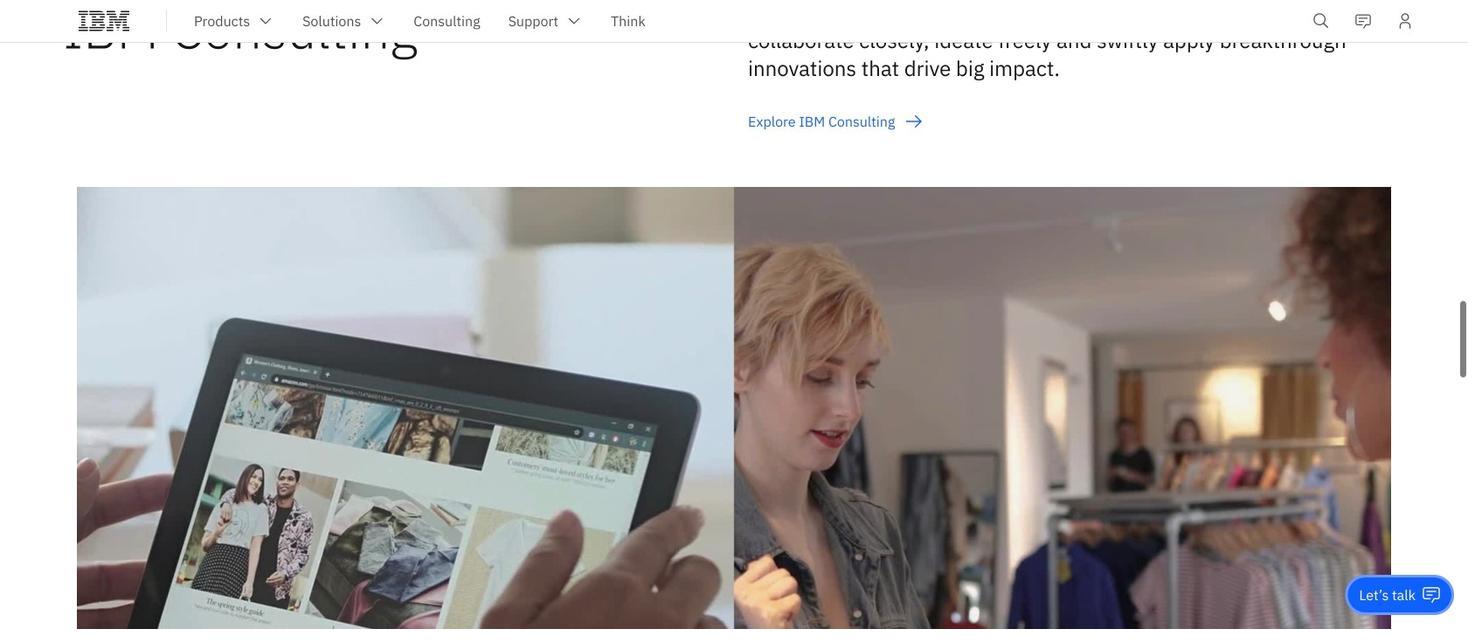 Task type: locate. For each thing, give the bounding box(es) containing it.
let's talk element
[[1360, 586, 1416, 605]]



